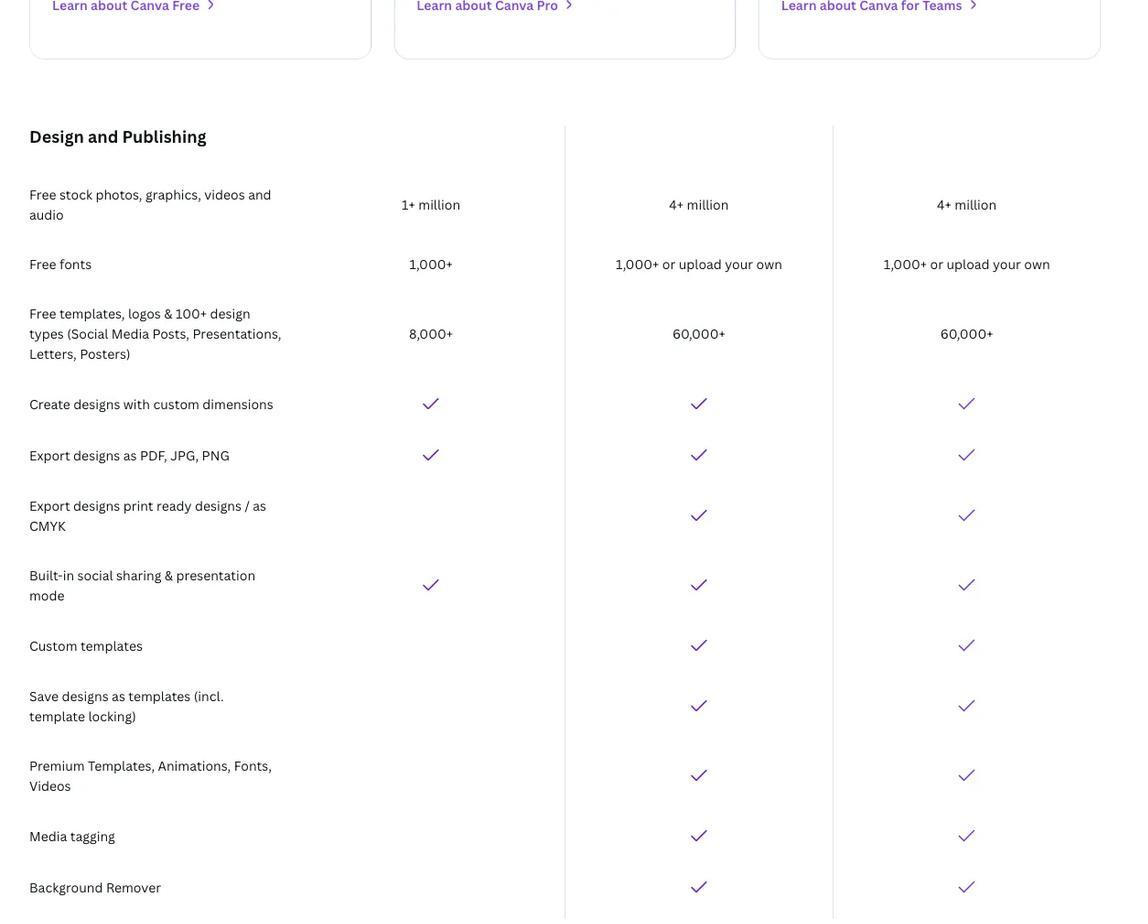 Task type: vqa. For each thing, say whether or not it's contained in the screenshot.


Task type: describe. For each thing, give the bounding box(es) containing it.
templates inside save designs as templates (incl. template locking)
[[128, 687, 191, 704]]

mode
[[29, 586, 65, 604]]

free stock photos, graphics, videos and audio
[[29, 185, 272, 223]]

custom
[[153, 395, 200, 412]]

2 or from the left
[[931, 255, 944, 272]]

export for export designs as pdf, jpg, png
[[29, 446, 70, 464]]

graphics,
[[146, 185, 201, 203]]

fonts
[[59, 255, 92, 272]]

1+
[[402, 195, 415, 213]]

(social
[[67, 325, 108, 342]]

premium
[[29, 757, 85, 774]]

create designs with custom dimensions
[[29, 395, 273, 412]]

photos,
[[96, 185, 142, 203]]

videos
[[29, 777, 71, 794]]

1 own from the left
[[757, 255, 783, 272]]

& inside free templates, logos & 100+ design types (social media posts, presentations, letters, posters)
[[164, 304, 173, 322]]

background
[[29, 878, 103, 896]]

(incl.
[[194, 687, 224, 704]]

free fonts
[[29, 255, 92, 272]]

pdf,
[[140, 446, 167, 464]]

2 1,000+ from the left
[[616, 255, 659, 272]]

animations,
[[158, 757, 231, 774]]

presentation
[[176, 566, 256, 584]]

media tagging
[[29, 827, 115, 844]]

print
[[123, 497, 153, 514]]

fonts,
[[234, 757, 272, 774]]

2 1,000+ or upload your own from the left
[[884, 255, 1051, 272]]

custom templates
[[29, 637, 143, 654]]

1 or from the left
[[663, 255, 676, 272]]

remover
[[106, 878, 161, 896]]

100+
[[176, 304, 207, 322]]

free for free fonts
[[29, 255, 56, 272]]

as for (incl.
[[112, 687, 125, 704]]

2 own from the left
[[1025, 255, 1051, 272]]

audio
[[29, 206, 64, 223]]

& inside built-in social sharing & presentation mode
[[165, 566, 173, 584]]

design
[[210, 304, 251, 322]]

export designs print ready designs / as cmyk
[[29, 497, 266, 534]]

2 upload from the left
[[947, 255, 990, 272]]

letters,
[[29, 345, 77, 362]]

1 60,000+ from the left
[[673, 325, 726, 342]]

cmyk
[[29, 517, 66, 534]]

create
[[29, 395, 70, 412]]

1 1,000+ or upload your own from the left
[[616, 255, 783, 272]]



Task type: locate. For each thing, give the bounding box(es) containing it.
premium templates, animations, fonts, videos
[[29, 757, 272, 794]]

3 1,000+ from the left
[[884, 255, 927, 272]]

designs for templates
[[62, 687, 109, 704]]

publishing
[[122, 125, 207, 147]]

1 horizontal spatial 4+ million
[[937, 195, 997, 213]]

templates,
[[88, 757, 155, 774]]

free for free stock photos, graphics, videos and audio
[[29, 185, 56, 203]]

designs left pdf,
[[73, 446, 120, 464]]

4+ million
[[669, 195, 729, 213], [937, 195, 997, 213]]

export inside export designs print ready designs / as cmyk
[[29, 497, 70, 514]]

0 horizontal spatial and
[[88, 125, 118, 147]]

0 horizontal spatial 1,000+ or upload your own
[[616, 255, 783, 272]]

0 horizontal spatial 60,000+
[[673, 325, 726, 342]]

1 upload from the left
[[679, 255, 722, 272]]

designs
[[74, 395, 120, 412], [73, 446, 120, 464], [73, 497, 120, 514], [195, 497, 242, 514], [62, 687, 109, 704]]

designs left print
[[73, 497, 120, 514]]

free inside free templates, logos & 100+ design types (social media posts, presentations, letters, posters)
[[29, 304, 56, 322]]

2 60,000+ from the left
[[941, 325, 994, 342]]

0 vertical spatial &
[[164, 304, 173, 322]]

with
[[123, 395, 150, 412]]

1 vertical spatial as
[[253, 497, 266, 514]]

export
[[29, 446, 70, 464], [29, 497, 70, 514]]

as inside export designs print ready designs / as cmyk
[[253, 497, 266, 514]]

2 & from the top
[[165, 566, 173, 584]]

1 export from the top
[[29, 446, 70, 464]]

2 free from the top
[[29, 255, 56, 272]]

0 vertical spatial as
[[123, 446, 137, 464]]

as
[[123, 446, 137, 464], [253, 497, 266, 514], [112, 687, 125, 704]]

template
[[29, 707, 85, 725]]

0 horizontal spatial media
[[29, 827, 67, 844]]

as right /
[[253, 497, 266, 514]]

free inside free stock photos, graphics, videos and audio
[[29, 185, 56, 203]]

8,000+
[[409, 325, 453, 342]]

1 horizontal spatial media
[[111, 325, 149, 342]]

0 horizontal spatial million
[[419, 195, 461, 213]]

ready
[[157, 497, 192, 514]]

export down create
[[29, 446, 70, 464]]

1 horizontal spatial or
[[931, 255, 944, 272]]

and inside free stock photos, graphics, videos and audio
[[248, 185, 272, 203]]

1 horizontal spatial million
[[687, 195, 729, 213]]

free up audio
[[29, 185, 56, 203]]

built-in social sharing & presentation mode
[[29, 566, 256, 604]]

designs for custom
[[74, 395, 120, 412]]

/
[[245, 497, 250, 514]]

stock
[[59, 185, 92, 203]]

or
[[663, 255, 676, 272], [931, 255, 944, 272]]

designs inside save designs as templates (incl. template locking)
[[62, 687, 109, 704]]

1 1,000+ from the left
[[410, 255, 453, 272]]

posters)
[[80, 345, 130, 362]]

2 vertical spatial as
[[112, 687, 125, 704]]

1 million from the left
[[419, 195, 461, 213]]

sharing
[[116, 566, 162, 584]]

as inside save designs as templates (incl. template locking)
[[112, 687, 125, 704]]

free left fonts
[[29, 255, 56, 272]]

1,000+
[[410, 255, 453, 272], [616, 255, 659, 272], [884, 255, 927, 272]]

1 horizontal spatial 1,000+ or upload your own
[[884, 255, 1051, 272]]

your
[[725, 255, 754, 272], [993, 255, 1022, 272]]

as left pdf,
[[123, 446, 137, 464]]

0 horizontal spatial or
[[663, 255, 676, 272]]

social
[[77, 566, 113, 584]]

million
[[419, 195, 461, 213], [687, 195, 729, 213], [955, 195, 997, 213]]

1 & from the top
[[164, 304, 173, 322]]

2 vertical spatial free
[[29, 304, 56, 322]]

built-
[[29, 566, 63, 584]]

posts,
[[152, 325, 190, 342]]

media
[[111, 325, 149, 342], [29, 827, 67, 844]]

media left tagging
[[29, 827, 67, 844]]

templates right custom
[[80, 637, 143, 654]]

2 4+ from the left
[[937, 195, 952, 213]]

designs left /
[[195, 497, 242, 514]]

in
[[63, 566, 74, 584]]

0 vertical spatial free
[[29, 185, 56, 203]]

design
[[29, 125, 84, 147]]

and right videos
[[248, 185, 272, 203]]

1 horizontal spatial own
[[1025, 255, 1051, 272]]

2 million from the left
[[687, 195, 729, 213]]

1,000+ or upload your own
[[616, 255, 783, 272], [884, 255, 1051, 272]]

2 export from the top
[[29, 497, 70, 514]]

locking)
[[88, 707, 136, 725]]

0 horizontal spatial 4+ million
[[669, 195, 729, 213]]

1 horizontal spatial 60,000+
[[941, 325, 994, 342]]

as for jpg,
[[123, 446, 137, 464]]

0 vertical spatial export
[[29, 446, 70, 464]]

logos
[[128, 304, 161, 322]]

0 horizontal spatial 4+
[[669, 195, 684, 213]]

tagging
[[70, 827, 115, 844]]

design and publishing
[[29, 125, 207, 147]]

and
[[88, 125, 118, 147], [248, 185, 272, 203]]

1 vertical spatial &
[[165, 566, 173, 584]]

save designs as templates (incl. template locking)
[[29, 687, 224, 725]]

0 vertical spatial and
[[88, 125, 118, 147]]

templates left (incl.
[[128, 687, 191, 704]]

free
[[29, 185, 56, 203], [29, 255, 56, 272], [29, 304, 56, 322]]

& right sharing
[[165, 566, 173, 584]]

1 vertical spatial media
[[29, 827, 67, 844]]

1 horizontal spatial 4+
[[937, 195, 952, 213]]

templates,
[[59, 304, 125, 322]]

60,000+
[[673, 325, 726, 342], [941, 325, 994, 342]]

1 4+ from the left
[[669, 195, 684, 213]]

0 vertical spatial templates
[[80, 637, 143, 654]]

export for export designs print ready designs / as cmyk
[[29, 497, 70, 514]]

presentations,
[[193, 325, 281, 342]]

export designs as pdf, jpg, png
[[29, 446, 230, 464]]

1 vertical spatial templates
[[128, 687, 191, 704]]

1 horizontal spatial your
[[993, 255, 1022, 272]]

designs up locking)
[[62, 687, 109, 704]]

&
[[164, 304, 173, 322], [165, 566, 173, 584]]

0 horizontal spatial own
[[757, 255, 783, 272]]

1 your from the left
[[725, 255, 754, 272]]

1 vertical spatial export
[[29, 497, 70, 514]]

4+
[[669, 195, 684, 213], [937, 195, 952, 213]]

0 horizontal spatial 1,000+
[[410, 255, 453, 272]]

designs left with
[[74, 395, 120, 412]]

1 horizontal spatial 1,000+
[[616, 255, 659, 272]]

media inside free templates, logos & 100+ design types (social media posts, presentations, letters, posters)
[[111, 325, 149, 342]]

media down logos
[[111, 325, 149, 342]]

free templates, logos & 100+ design types (social media posts, presentations, letters, posters)
[[29, 304, 281, 362]]

free for free templates, logos & 100+ design types (social media posts, presentations, letters, posters)
[[29, 304, 56, 322]]

designs for pdf,
[[73, 446, 120, 464]]

& up posts,
[[164, 304, 173, 322]]

1 horizontal spatial upload
[[947, 255, 990, 272]]

3 million from the left
[[955, 195, 997, 213]]

background remover
[[29, 878, 161, 896]]

dimensions
[[203, 395, 273, 412]]

1+ million
[[402, 195, 461, 213]]

templates
[[80, 637, 143, 654], [128, 687, 191, 704]]

2 your from the left
[[993, 255, 1022, 272]]

0 horizontal spatial your
[[725, 255, 754, 272]]

jpg,
[[170, 446, 199, 464]]

and right design
[[88, 125, 118, 147]]

0 vertical spatial media
[[111, 325, 149, 342]]

1 free from the top
[[29, 185, 56, 203]]

own
[[757, 255, 783, 272], [1025, 255, 1051, 272]]

2 horizontal spatial 1,000+
[[884, 255, 927, 272]]

free up types
[[29, 304, 56, 322]]

upload
[[679, 255, 722, 272], [947, 255, 990, 272]]

1 horizontal spatial and
[[248, 185, 272, 203]]

2 horizontal spatial million
[[955, 195, 997, 213]]

save
[[29, 687, 59, 704]]

2 4+ million from the left
[[937, 195, 997, 213]]

videos
[[204, 185, 245, 203]]

1 vertical spatial and
[[248, 185, 272, 203]]

designs for ready
[[73, 497, 120, 514]]

1 4+ million from the left
[[669, 195, 729, 213]]

3 free from the top
[[29, 304, 56, 322]]

as up locking)
[[112, 687, 125, 704]]

export up cmyk
[[29, 497, 70, 514]]

custom
[[29, 637, 77, 654]]

1 vertical spatial free
[[29, 255, 56, 272]]

0 horizontal spatial upload
[[679, 255, 722, 272]]

types
[[29, 325, 64, 342]]

png
[[202, 446, 230, 464]]



